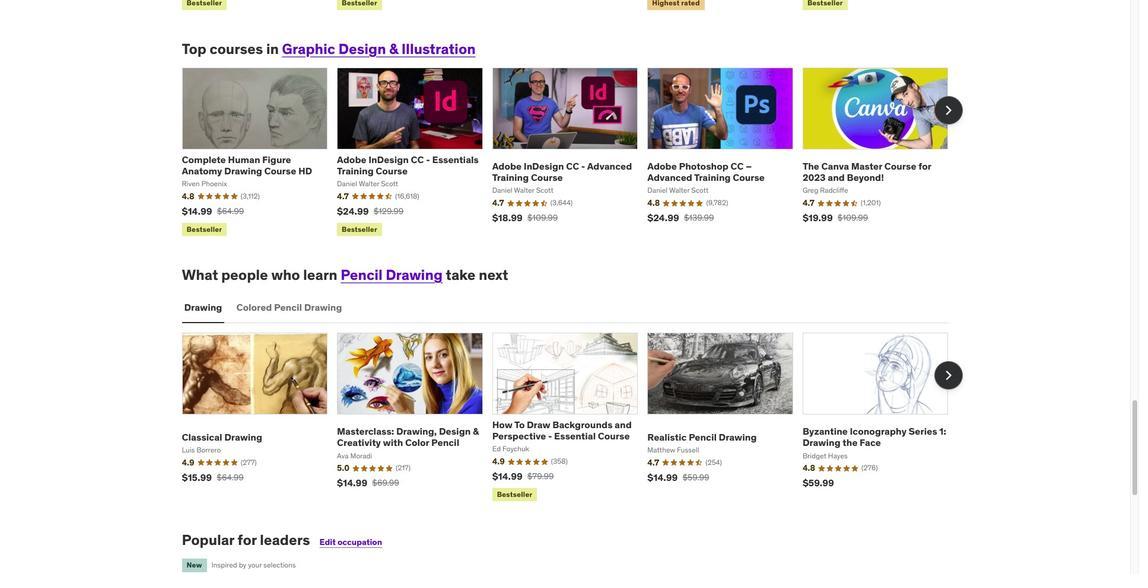 Task type: locate. For each thing, give the bounding box(es) containing it.
carousel element containing complete human figure anatomy drawing course hd
[[182, 67, 963, 239]]

creativity
[[337, 437, 381, 449]]

pencil
[[341, 266, 383, 284], [274, 302, 302, 314], [689, 431, 717, 443], [432, 437, 460, 449]]

adobe
[[337, 154, 367, 165], [492, 160, 522, 172], [648, 160, 677, 172]]

carousel element
[[182, 67, 963, 239], [182, 333, 963, 504]]

0 vertical spatial and
[[828, 172, 845, 184]]

masterclass: drawing, design & creativity with color pencil
[[337, 426, 479, 449]]

complete human figure anatomy drawing course hd link
[[182, 154, 312, 177]]

pencil right color on the left bottom of page
[[432, 437, 460, 449]]

human
[[228, 154, 260, 165]]

0 horizontal spatial adobe
[[337, 154, 367, 165]]

1 horizontal spatial cc
[[566, 160, 579, 172]]

selections
[[264, 561, 296, 570]]

pencil right 'learn'
[[341, 266, 383, 284]]

inspired by your selections
[[212, 561, 296, 570]]

& left how
[[473, 426, 479, 438]]

cc inside adobe indesign cc - advanced training course
[[566, 160, 579, 172]]

1 horizontal spatial advanced
[[648, 172, 693, 184]]

0 horizontal spatial for
[[238, 531, 257, 550]]

0 horizontal spatial training
[[337, 165, 374, 177]]

course inside how to draw backgrounds and perspective - essential course
[[598, 430, 630, 442]]

popular
[[182, 531, 234, 550]]

for right master on the top right of the page
[[919, 160, 932, 172]]

by
[[239, 561, 246, 570]]

& inside masterclass: drawing, design & creativity with color pencil
[[473, 426, 479, 438]]

1 carousel element from the top
[[182, 67, 963, 239]]

advanced inside adobe indesign cc - advanced training course
[[587, 160, 632, 172]]

for
[[919, 160, 932, 172], [238, 531, 257, 550]]

training inside adobe photoshop cc – advanced training course
[[694, 172, 731, 184]]

the canva master course for 2023 and beyond!
[[803, 160, 932, 184]]

adobe photoshop cc – advanced training course
[[648, 160, 765, 184]]

0 horizontal spatial advanced
[[587, 160, 632, 172]]

realistic pencil drawing
[[648, 431, 757, 443]]

advanced
[[587, 160, 632, 172], [648, 172, 693, 184]]

1 vertical spatial for
[[238, 531, 257, 550]]

- inside how to draw backgrounds and perspective - essential course
[[548, 430, 552, 442]]

2 horizontal spatial -
[[582, 160, 585, 172]]

1 horizontal spatial for
[[919, 160, 932, 172]]

photoshop
[[679, 160, 729, 172]]

and right backgrounds
[[615, 419, 632, 431]]

indesign for advanced
[[524, 160, 564, 172]]

adobe right essentials
[[492, 160, 522, 172]]

pencil drawing link
[[341, 266, 443, 284]]

& left the illustration
[[389, 40, 399, 58]]

0 horizontal spatial design
[[339, 40, 386, 58]]

adobe right hd
[[337, 154, 367, 165]]

1 horizontal spatial &
[[473, 426, 479, 438]]

design
[[339, 40, 386, 58], [439, 426, 471, 438]]

design right drawing,
[[439, 426, 471, 438]]

adobe inside adobe indesign cc - advanced training course
[[492, 160, 522, 172]]

1 horizontal spatial training
[[492, 172, 529, 184]]

training for adobe photoshop cc – advanced training course
[[694, 172, 731, 184]]

carousel element containing how to draw backgrounds and perspective - essential course
[[182, 333, 963, 504]]

illustration
[[402, 40, 476, 58]]

and inside how to draw backgrounds and perspective - essential course
[[615, 419, 632, 431]]

adobe for adobe indesign cc - essentials training course
[[337, 154, 367, 165]]

complete human figure anatomy drawing course hd
[[182, 154, 312, 177]]

0 vertical spatial &
[[389, 40, 399, 58]]

adobe indesign cc - advanced training course link
[[492, 160, 632, 184]]

1 vertical spatial carousel element
[[182, 333, 963, 504]]

your
[[248, 561, 262, 570]]

indesign inside adobe indesign cc - advanced training course
[[524, 160, 564, 172]]

0 vertical spatial carousel element
[[182, 67, 963, 239]]

1 horizontal spatial -
[[548, 430, 552, 442]]

–
[[746, 160, 752, 172]]

0 horizontal spatial indesign
[[369, 154, 409, 165]]

adobe inside adobe indesign cc - essentials training course
[[337, 154, 367, 165]]

edit occupation
[[320, 537, 382, 548]]

training for adobe indesign cc - essentials training course
[[337, 165, 374, 177]]

design right graphic
[[339, 40, 386, 58]]

next
[[479, 266, 508, 284]]

0 vertical spatial for
[[919, 160, 932, 172]]

people
[[221, 266, 268, 284]]

training
[[337, 165, 374, 177], [492, 172, 529, 184], [694, 172, 731, 184]]

course inside adobe photoshop cc – advanced training course
[[733, 172, 765, 184]]

-
[[426, 154, 430, 165], [582, 160, 585, 172], [548, 430, 552, 442]]

leaders
[[260, 531, 310, 550]]

&
[[389, 40, 399, 58], [473, 426, 479, 438]]

colored
[[236, 302, 272, 314]]

- inside adobe indesign cc - advanced training course
[[582, 160, 585, 172]]

1 horizontal spatial indesign
[[524, 160, 564, 172]]

course
[[885, 160, 917, 172], [264, 165, 296, 177], [376, 165, 408, 177], [531, 172, 563, 184], [733, 172, 765, 184], [598, 430, 630, 442]]

course inside adobe indesign cc - essentials training course
[[376, 165, 408, 177]]

essentials
[[432, 154, 479, 165]]

1 vertical spatial and
[[615, 419, 632, 431]]

training inside adobe indesign cc - advanced training course
[[492, 172, 529, 184]]

and
[[828, 172, 845, 184], [615, 419, 632, 431]]

0 horizontal spatial cc
[[411, 154, 424, 165]]

iconography
[[850, 426, 907, 438]]

- for essentials
[[426, 154, 430, 165]]

what people who learn pencil drawing take next
[[182, 266, 508, 284]]

top
[[182, 40, 206, 58]]

cc for adobe photoshop cc – advanced training course
[[731, 160, 744, 172]]

how to draw backgrounds and perspective - essential course link
[[492, 419, 632, 442]]

adobe left photoshop
[[648, 160, 677, 172]]

pencil down who
[[274, 302, 302, 314]]

adobe photoshop cc – advanced training course link
[[648, 160, 765, 184]]

adobe indesign cc - essentials training course
[[337, 154, 479, 177]]

1:
[[940, 426, 947, 438]]

1 vertical spatial &
[[473, 426, 479, 438]]

graphic design & illustration link
[[282, 40, 476, 58]]

0 vertical spatial design
[[339, 40, 386, 58]]

indesign inside adobe indesign cc - essentials training course
[[369, 154, 409, 165]]

training inside adobe indesign cc - essentials training course
[[337, 165, 374, 177]]

2 horizontal spatial cc
[[731, 160, 744, 172]]

cc
[[411, 154, 424, 165], [566, 160, 579, 172], [731, 160, 744, 172]]

hd
[[298, 165, 312, 177]]

0 horizontal spatial and
[[615, 419, 632, 431]]

the
[[843, 437, 858, 449]]

learn
[[303, 266, 338, 284]]

indesign
[[369, 154, 409, 165], [524, 160, 564, 172]]

and right 2023
[[828, 172, 845, 184]]

cc inside adobe photoshop cc – advanced training course
[[731, 160, 744, 172]]

course inside adobe indesign cc - advanced training course
[[531, 172, 563, 184]]

1 horizontal spatial and
[[828, 172, 845, 184]]

take
[[446, 266, 476, 284]]

for up by
[[238, 531, 257, 550]]

2 horizontal spatial adobe
[[648, 160, 677, 172]]

for inside the canva master course for 2023 and beyond!
[[919, 160, 932, 172]]

drawing
[[224, 165, 262, 177], [386, 266, 443, 284], [184, 302, 222, 314], [304, 302, 342, 314], [224, 431, 262, 443], [719, 431, 757, 443], [803, 437, 841, 449]]

draw
[[527, 419, 551, 431]]

2 carousel element from the top
[[182, 333, 963, 504]]

drawing inside complete human figure anatomy drawing course hd
[[224, 165, 262, 177]]

drawing button
[[182, 294, 225, 322]]

course inside the canva master course for 2023 and beyond!
[[885, 160, 917, 172]]

new
[[187, 561, 202, 570]]

2023
[[803, 172, 826, 184]]

0 horizontal spatial -
[[426, 154, 430, 165]]

1 horizontal spatial design
[[439, 426, 471, 438]]

cc inside adobe indesign cc - essentials training course
[[411, 154, 424, 165]]

advanced inside adobe photoshop cc – advanced training course
[[648, 172, 693, 184]]

graphic
[[282, 40, 335, 58]]

design inside masterclass: drawing, design & creativity with color pencil
[[439, 426, 471, 438]]

0 horizontal spatial &
[[389, 40, 399, 58]]

2 horizontal spatial training
[[694, 172, 731, 184]]

cc for adobe indesign cc - advanced training course
[[566, 160, 579, 172]]

realistic
[[648, 431, 687, 443]]

- inside adobe indesign cc - essentials training course
[[426, 154, 430, 165]]

indesign for essentials
[[369, 154, 409, 165]]

edit occupation button
[[320, 537, 382, 548]]

1 horizontal spatial adobe
[[492, 160, 522, 172]]

adobe inside adobe photoshop cc – advanced training course
[[648, 160, 677, 172]]

adobe indesign cc - essentials training course link
[[337, 154, 479, 177]]

1 vertical spatial design
[[439, 426, 471, 438]]



Task type: describe. For each thing, give the bounding box(es) containing it.
essential
[[554, 430, 596, 442]]

complete
[[182, 154, 226, 165]]

masterclass: drawing, design & creativity with color pencil link
[[337, 426, 479, 449]]

how to draw backgrounds and perspective - essential course
[[492, 419, 632, 442]]

face
[[860, 437, 881, 449]]

- for advanced
[[582, 160, 585, 172]]

how
[[492, 419, 513, 431]]

advanced for adobe photoshop cc – advanced training course
[[648, 172, 693, 184]]

course inside complete human figure anatomy drawing course hd
[[264, 165, 296, 177]]

byzantine iconography series 1: drawing the face
[[803, 426, 947, 449]]

adobe indesign cc - advanced training course
[[492, 160, 632, 184]]

canva
[[822, 160, 849, 172]]

what
[[182, 266, 218, 284]]

drawing inside button
[[304, 302, 342, 314]]

classical drawing link
[[182, 431, 262, 443]]

advanced for adobe indesign cc - advanced training course
[[587, 160, 632, 172]]

drawing inside button
[[184, 302, 222, 314]]

inspired
[[212, 561, 237, 570]]

pencil right realistic
[[689, 431, 717, 443]]

top courses in graphic design & illustration
[[182, 40, 476, 58]]

classical
[[182, 431, 222, 443]]

cc for adobe indesign cc - essentials training course
[[411, 154, 424, 165]]

next image
[[939, 101, 958, 120]]

and inside the canva master course for 2023 and beyond!
[[828, 172, 845, 184]]

with
[[383, 437, 403, 449]]

courses
[[210, 40, 263, 58]]

occupation
[[338, 537, 382, 548]]

the canva master course for 2023 and beyond! link
[[803, 160, 932, 184]]

who
[[271, 266, 300, 284]]

training for adobe indesign cc - advanced training course
[[492, 172, 529, 184]]

drawing,
[[396, 426, 437, 438]]

master
[[852, 160, 883, 172]]

pencil inside masterclass: drawing, design & creativity with color pencil
[[432, 437, 460, 449]]

pencil inside button
[[274, 302, 302, 314]]

color
[[405, 437, 429, 449]]

colored pencil drawing
[[236, 302, 342, 314]]

masterclass:
[[337, 426, 394, 438]]

realistic pencil drawing link
[[648, 431, 757, 443]]

in
[[266, 40, 279, 58]]

colored pencil drawing button
[[234, 294, 345, 322]]

edit
[[320, 537, 336, 548]]

drawing inside byzantine iconography series 1: drawing the face
[[803, 437, 841, 449]]

perspective
[[492, 430, 546, 442]]

the
[[803, 160, 820, 172]]

popular for leaders
[[182, 531, 310, 550]]

figure
[[262, 154, 291, 165]]

series
[[909, 426, 938, 438]]

next image
[[939, 366, 958, 385]]

byzantine
[[803, 426, 848, 438]]

to
[[515, 419, 525, 431]]

anatomy
[[182, 165, 222, 177]]

backgrounds
[[553, 419, 613, 431]]

beyond!
[[847, 172, 884, 184]]

classical drawing
[[182, 431, 262, 443]]

byzantine iconography series 1: drawing the face link
[[803, 426, 947, 449]]

adobe for adobe photoshop cc – advanced training course
[[648, 160, 677, 172]]

adobe for adobe indesign cc - advanced training course
[[492, 160, 522, 172]]



Task type: vqa. For each thing, say whether or not it's contained in the screenshot.
Course in the THE CANVA MASTER COURSE FOR 2023 AND BEYOND!
yes



